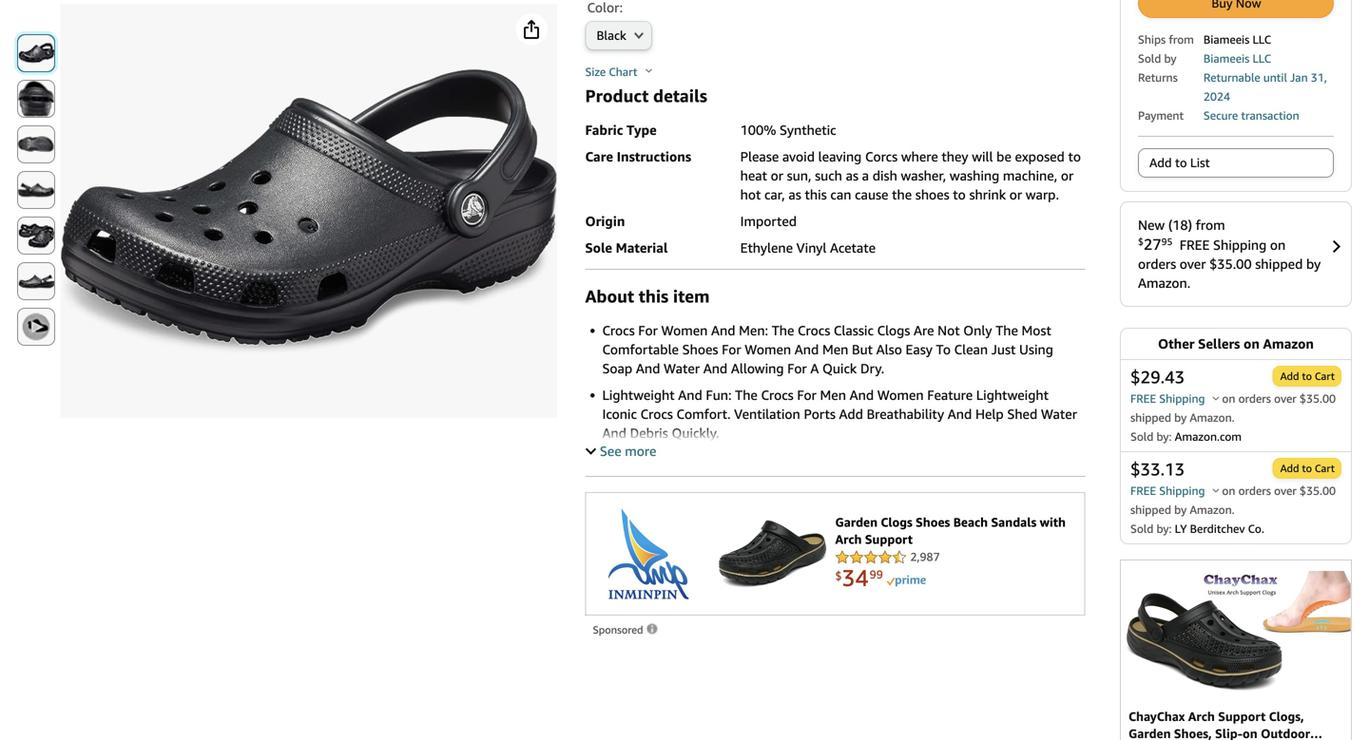 Task type: locate. For each thing, give the bounding box(es) containing it.
by: for $29.43
[[1157, 430, 1172, 443]]

and
[[711, 323, 735, 338], [795, 342, 819, 357], [636, 361, 660, 376], [703, 361, 728, 376], [678, 387, 702, 403], [850, 387, 874, 403], [948, 406, 972, 422], [602, 425, 626, 441]]

0 horizontal spatial from
[[1169, 33, 1194, 46]]

add inside add to list option
[[1149, 155, 1172, 170]]

0 vertical spatial this
[[805, 187, 827, 203]]

1 on orders over $35.00 shipped by amazon. from the top
[[1130, 392, 1336, 424]]

2 add to cart from the top
[[1280, 462, 1335, 475]]

0 vertical spatial free shipping
[[1130, 392, 1208, 405]]

1 by: from the top
[[1157, 430, 1172, 443]]

sold left ly
[[1130, 522, 1154, 536]]

men inside the lightweight and fun: the crocs for men and women feature lightweight iconic crocs comfort. ventilation ports add breathability and help shed water and debris quickly.
[[820, 387, 846, 403]]

free down the $33.13
[[1130, 484, 1156, 498]]

ly
[[1175, 522, 1187, 536]]

amazon. up amazon.com on the bottom
[[1190, 411, 1235, 424]]

0 vertical spatial amazon.
[[1138, 275, 1191, 291]]

from
[[1169, 33, 1194, 46], [1196, 217, 1225, 233]]

crocs up debris
[[640, 406, 673, 422]]

2 vertical spatial free
[[1130, 484, 1156, 498]]

size chart
[[585, 65, 640, 78]]

0 vertical spatial llc
[[1253, 33, 1271, 46]]

on orders over $35.00 shipped by amazon. up amazon.com on the bottom
[[1130, 392, 1336, 424]]

the inside the lightweight and fun: the crocs for men and women feature lightweight iconic crocs comfort. ventilation ports add breathability and help shed water and debris quickly.
[[735, 387, 758, 403]]

31,
[[1311, 71, 1327, 84]]

add to cart submit for $33.13
[[1274, 459, 1341, 478]]

2 vertical spatial orders
[[1238, 484, 1271, 498]]

returns
[[1138, 71, 1178, 84]]

water down shoes
[[664, 361, 700, 376]]

other
[[1158, 336, 1195, 352]]

0 vertical spatial popover image
[[646, 68, 652, 73]]

free shipping for $29.43
[[1130, 392, 1208, 405]]

2 vertical spatial shipping
[[1159, 484, 1205, 498]]

2 horizontal spatial the
[[996, 323, 1018, 338]]

women up 'breathability'
[[877, 387, 924, 403]]

add to cart for $33.13
[[1280, 462, 1335, 475]]

popover image up berditchev
[[1212, 488, 1219, 493]]

and down dry.
[[850, 387, 874, 403]]

where
[[901, 149, 938, 164]]

1 vertical spatial men
[[820, 387, 846, 403]]

1 add to cart from the top
[[1280, 370, 1335, 383]]

as down sun,
[[789, 187, 801, 203]]

add
[[1149, 155, 1172, 170], [1280, 370, 1299, 383], [839, 406, 863, 422], [1280, 462, 1299, 475]]

0 vertical spatial over
[[1180, 256, 1206, 272]]

heat
[[740, 168, 767, 183]]

machine,
[[1003, 168, 1057, 183]]

on orders over $35.00 shipped by amazon. for $29.43
[[1130, 392, 1336, 424]]

or down machine,
[[1009, 187, 1022, 203]]

1 vertical spatial add to cart
[[1280, 462, 1335, 475]]

can
[[830, 187, 851, 203]]

for down men:
[[722, 342, 741, 357]]

llc inside biameeis llc returns
[[1253, 52, 1271, 65]]

add to cart submit for $29.43
[[1274, 367, 1341, 386]]

0 vertical spatial men
[[822, 342, 848, 357]]

1 vertical spatial this
[[639, 286, 669, 307]]

sold for $29.43
[[1130, 430, 1154, 443]]

1 vertical spatial water
[[1041, 406, 1077, 422]]

1 horizontal spatial this
[[805, 187, 827, 203]]

about
[[585, 286, 634, 307]]

1 biameeis from the top
[[1204, 33, 1250, 46]]

popover image up product details
[[646, 68, 652, 73]]

1 vertical spatial shipped
[[1130, 411, 1171, 424]]

dish
[[873, 168, 897, 183]]

on orders over $35.00 shipped by amazon.
[[1130, 392, 1336, 424], [1130, 484, 1336, 517]]

women
[[661, 323, 708, 338], [745, 342, 791, 357], [877, 387, 924, 403]]

washing
[[950, 168, 999, 183]]

by up amazon
[[1306, 256, 1321, 272]]

imported
[[740, 213, 797, 229]]

shed
[[1007, 406, 1037, 422]]

add inside the lightweight and fun: the crocs for men and women feature lightweight iconic crocs comfort. ventilation ports add breathability and help shed water and debris quickly.
[[839, 406, 863, 422]]

shipped up sold by: amazon.com
[[1130, 411, 1171, 424]]

clean
[[954, 342, 988, 357]]

shipped inside free shipping on orders over $35.00 shipped by amazon.
[[1255, 256, 1303, 272]]

this down "such"
[[805, 187, 827, 203]]

lightweight up iconic
[[602, 387, 675, 403]]

debris
[[630, 425, 668, 441]]

1 vertical spatial from
[[1196, 217, 1225, 233]]

returnable until jan 31, 2024 payment
[[1138, 71, 1327, 122]]

1 vertical spatial free
[[1130, 392, 1156, 405]]

crocs up the 'ventilation'
[[761, 387, 794, 403]]

popover image
[[1212, 396, 1219, 401]]

1 vertical spatial on orders over $35.00 shipped by amazon.
[[1130, 484, 1336, 517]]

as left a
[[846, 168, 859, 183]]

shipped for $29.43
[[1130, 411, 1171, 424]]

$35.00
[[1209, 256, 1252, 272], [1300, 392, 1336, 405], [1300, 484, 1336, 498]]

crocs for women and men: the crocs classic clogs are not only the most comfortable shoes for women and men but also easy to clean just using soap and water and allowing for a quick dry.
[[602, 323, 1053, 376]]

2 by: from the top
[[1157, 522, 1172, 536]]

sellers
[[1198, 336, 1240, 352]]

women up allowing
[[745, 342, 791, 357]]

cart for $29.43
[[1315, 370, 1335, 383]]

0 vertical spatial by:
[[1157, 430, 1172, 443]]

$33.13
[[1130, 459, 1185, 480]]

1 horizontal spatial popover image
[[1212, 488, 1219, 493]]

1 vertical spatial $35.00
[[1300, 392, 1336, 405]]

27
[[1144, 235, 1161, 253]]

women inside the lightweight and fun: the crocs for men and women feature lightweight iconic crocs comfort. ventilation ports add breathability and help shed water and debris quickly.
[[877, 387, 924, 403]]

1 horizontal spatial from
[[1196, 217, 1225, 233]]

from right (18)
[[1196, 217, 1225, 233]]

0 vertical spatial shipping
[[1213, 237, 1267, 253]]

2 lightweight from the left
[[976, 387, 1049, 403]]

0 vertical spatial free
[[1180, 237, 1210, 253]]

sold up the $33.13
[[1130, 430, 1154, 443]]

1 vertical spatial cart
[[1315, 462, 1335, 475]]

0 horizontal spatial women
[[661, 323, 708, 338]]

1 vertical spatial free shipping button
[[1130, 484, 1219, 498]]

0 horizontal spatial lightweight
[[602, 387, 675, 403]]

llc up until
[[1253, 52, 1271, 65]]

2 add to cart submit from the top
[[1274, 459, 1341, 478]]

0 vertical spatial biameeis
[[1204, 33, 1250, 46]]

by:
[[1157, 430, 1172, 443], [1157, 522, 1172, 536]]

1 free shipping from the top
[[1130, 392, 1208, 405]]

1 vertical spatial biameeis
[[1204, 52, 1250, 65]]

shoes
[[915, 187, 949, 203]]

biameeis inside ships from biameeis llc sold by
[[1204, 33, 1250, 46]]

1 llc from the top
[[1253, 33, 1271, 46]]

1 vertical spatial orders
[[1238, 392, 1271, 405]]

on orders over $35.00 shipped by amazon. up berditchev
[[1130, 484, 1336, 517]]

1 horizontal spatial as
[[846, 168, 859, 183]]

corcs
[[865, 149, 898, 164]]

free shipping button down $29.43
[[1130, 392, 1219, 405]]

free shipping button down the $33.13
[[1130, 484, 1219, 498]]

0 vertical spatial as
[[846, 168, 859, 183]]

but
[[852, 342, 873, 357]]

1 free shipping button from the top
[[1130, 392, 1219, 405]]

for left a
[[787, 361, 807, 376]]

0 vertical spatial orders
[[1138, 256, 1176, 272]]

2 vertical spatial women
[[877, 387, 924, 403]]

0 vertical spatial from
[[1169, 33, 1194, 46]]

None submit
[[18, 35, 54, 71], [18, 81, 54, 117], [18, 126, 54, 163], [18, 172, 54, 208], [18, 218, 54, 254], [18, 263, 54, 299], [18, 309, 54, 345], [18, 35, 54, 71], [18, 81, 54, 117], [18, 126, 54, 163], [18, 172, 54, 208], [18, 218, 54, 254], [18, 263, 54, 299], [18, 309, 54, 345]]

shipping
[[1213, 237, 1267, 253], [1159, 392, 1205, 405], [1159, 484, 1205, 498]]

2 vertical spatial amazon.
[[1190, 503, 1235, 517]]

new (18) from $ 27 95
[[1138, 217, 1225, 253]]

ethylene
[[740, 240, 793, 256]]

men inside crocs for women and men: the crocs classic clogs are not only the most comfortable shoes for women and men but also easy to clean just using soap and water and allowing for a quick dry.
[[822, 342, 848, 357]]

men
[[822, 342, 848, 357], [820, 387, 846, 403]]

0 horizontal spatial as
[[789, 187, 801, 203]]

shipping down $29.43
[[1159, 392, 1205, 405]]

0 horizontal spatial water
[[664, 361, 700, 376]]

1 vertical spatial add to cart submit
[[1274, 459, 1341, 478]]

item
[[673, 286, 710, 307]]

dry.
[[860, 361, 884, 376]]

type
[[627, 122, 657, 138]]

llc up biameeis llc link
[[1253, 33, 1271, 46]]

this left the "item"
[[639, 286, 669, 307]]

the up just
[[996, 323, 1018, 338]]

1 vertical spatial over
[[1274, 392, 1297, 405]]

biameeis up biameeis llc link
[[1204, 33, 1250, 46]]

orders up the co. at the bottom of the page
[[1238, 484, 1271, 498]]

0 horizontal spatial popover image
[[646, 68, 652, 73]]

0 vertical spatial cart
[[1315, 370, 1335, 383]]

list
[[1190, 155, 1210, 170]]

1 horizontal spatial or
[[1009, 187, 1022, 203]]

1 vertical spatial free shipping
[[1130, 484, 1208, 498]]

the
[[772, 323, 794, 338], [996, 323, 1018, 338], [735, 387, 758, 403]]

and up a
[[795, 342, 819, 357]]

from inside ships from biameeis llc sold by
[[1169, 33, 1194, 46]]

shipped up amazon
[[1255, 256, 1303, 272]]

1 horizontal spatial lightweight
[[976, 387, 1049, 403]]

Add to Cart submit
[[1274, 367, 1341, 386], [1274, 459, 1341, 478]]

0 vertical spatial add to cart submit
[[1274, 367, 1341, 386]]

the right men:
[[772, 323, 794, 338]]

this
[[805, 187, 827, 203], [639, 286, 669, 307]]

2 llc from the top
[[1253, 52, 1271, 65]]

by
[[1164, 52, 1177, 65], [1306, 256, 1321, 272], [1174, 411, 1187, 424], [1174, 503, 1187, 517]]

as
[[846, 168, 859, 183], [789, 187, 801, 203]]

by: left ly
[[1157, 522, 1172, 536]]

ports
[[804, 406, 836, 422]]

biameeis up returnable at the right top
[[1204, 52, 1250, 65]]

free shipping down $29.43
[[1130, 392, 1208, 405]]

sold
[[1138, 52, 1161, 65], [1130, 430, 1154, 443], [1130, 522, 1154, 536]]

0 horizontal spatial the
[[735, 387, 758, 403]]

extender expand image
[[585, 444, 596, 455]]

over
[[1180, 256, 1206, 272], [1274, 392, 1297, 405], [1274, 484, 1297, 498]]

orders down 27 at the top of page
[[1138, 256, 1176, 272]]

other sellers on amazon
[[1158, 336, 1314, 352]]

comfort.
[[676, 406, 731, 422]]

and down shoes
[[703, 361, 728, 376]]

add to cart
[[1280, 370, 1335, 383], [1280, 462, 1335, 475]]

shipping for $33.13
[[1159, 484, 1205, 498]]

by inside free shipping on orders over $35.00 shipped by amazon.
[[1306, 256, 1321, 272]]

warp.
[[1026, 187, 1059, 203]]

the right fun:
[[735, 387, 758, 403]]

this inside please avoid leaving corcs where they will be exposed to heat or sun, such as a dish washer, washing machine, or hot car, as this can cause the shoes to shrink or warp.
[[805, 187, 827, 203]]

shrink
[[969, 187, 1006, 203]]

biameeis llc link
[[1204, 52, 1271, 65]]

free shipping down the $33.13
[[1130, 484, 1208, 498]]

comfortable
[[602, 342, 679, 357]]

2 vertical spatial over
[[1274, 484, 1297, 498]]

2 on orders over $35.00 shipped by amazon. from the top
[[1130, 484, 1336, 517]]

2 vertical spatial shipped
[[1130, 503, 1171, 517]]

free shipping button for $33.13
[[1130, 484, 1219, 498]]

shipped down the $33.13
[[1130, 503, 1171, 517]]

free shipping
[[1130, 392, 1208, 405], [1130, 484, 1208, 498]]

0 vertical spatial water
[[664, 361, 700, 376]]

1 vertical spatial by:
[[1157, 522, 1172, 536]]

fun:
[[706, 387, 732, 403]]

2 free shipping button from the top
[[1130, 484, 1219, 498]]

from right ships
[[1169, 33, 1194, 46]]

2 vertical spatial sold
[[1130, 522, 1154, 536]]

by up returns
[[1164, 52, 1177, 65]]

men up quick
[[822, 342, 848, 357]]

sole
[[585, 240, 612, 256]]

0 vertical spatial on orders over $35.00 shipped by amazon.
[[1130, 392, 1336, 424]]

origin
[[585, 213, 625, 229]]

to
[[1068, 149, 1081, 164], [1175, 155, 1187, 170], [953, 187, 966, 203], [1302, 370, 1312, 383], [1302, 462, 1312, 475]]

amazon. up berditchev
[[1190, 503, 1235, 517]]

water right shed
[[1041, 406, 1077, 422]]

on down the add to list link
[[1270, 237, 1286, 253]]

1 vertical spatial llc
[[1253, 52, 1271, 65]]

2 free shipping from the top
[[1130, 484, 1208, 498]]

free down $29.43
[[1130, 392, 1156, 405]]

1 horizontal spatial women
[[745, 342, 791, 357]]

cart
[[1315, 370, 1335, 383], [1315, 462, 1335, 475]]

sold down ships
[[1138, 52, 1161, 65]]

lightweight up shed
[[976, 387, 1049, 403]]

for up "ports"
[[797, 387, 817, 403]]

popover image inside the size chart button
[[646, 68, 652, 73]]

1 lightweight from the left
[[602, 387, 675, 403]]

orders right popover icon
[[1238, 392, 1271, 405]]

more
[[625, 444, 656, 459]]

lightweight
[[602, 387, 675, 403], [976, 387, 1049, 403]]

1 vertical spatial shipping
[[1159, 392, 1205, 405]]

1 vertical spatial amazon.
[[1190, 411, 1235, 424]]

amazon. down 27 at the top of page
[[1138, 275, 1191, 291]]

1 cart from the top
[[1315, 370, 1335, 383]]

amazon.com
[[1175, 430, 1242, 443]]

biameeis
[[1204, 33, 1250, 46], [1204, 52, 1250, 65]]

shipping right 95
[[1213, 237, 1267, 253]]

ships from biameeis llc sold by
[[1138, 33, 1271, 65]]

1 vertical spatial sold
[[1130, 430, 1154, 443]]

a
[[862, 168, 869, 183]]

2 vertical spatial $35.00
[[1300, 484, 1336, 498]]

1 add to cart submit from the top
[[1274, 367, 1341, 386]]

they
[[942, 149, 968, 164]]

0 vertical spatial $35.00
[[1209, 256, 1252, 272]]

0 vertical spatial add to cart
[[1280, 370, 1335, 383]]

0 horizontal spatial this
[[639, 286, 669, 307]]

by: up the $33.13
[[1157, 430, 1172, 443]]

shipped for $33.13
[[1130, 503, 1171, 517]]

orders
[[1138, 256, 1176, 272], [1238, 392, 1271, 405], [1238, 484, 1271, 498]]

sponsored
[[593, 624, 646, 637]]

or down exposed
[[1061, 168, 1074, 183]]

0 vertical spatial sold
[[1138, 52, 1161, 65]]

payment
[[1138, 109, 1184, 122]]

free shipping button for $29.43
[[1130, 392, 1219, 405]]

2 horizontal spatial women
[[877, 387, 924, 403]]

shipping down the $33.13
[[1159, 484, 1205, 498]]

1 horizontal spatial water
[[1041, 406, 1077, 422]]

on
[[1270, 237, 1286, 253], [1244, 336, 1260, 352], [1222, 392, 1235, 405], [1222, 484, 1235, 498]]

popover image
[[646, 68, 652, 73], [1212, 488, 1219, 493]]

to inside option
[[1175, 155, 1187, 170]]

orders for $33.13
[[1238, 484, 1271, 498]]

women up shoes
[[661, 323, 708, 338]]

0 vertical spatial shipped
[[1255, 256, 1303, 272]]

care instructions
[[585, 149, 691, 164]]

and up see
[[602, 425, 626, 441]]

2 biameeis from the top
[[1204, 52, 1250, 65]]

0 vertical spatial free shipping button
[[1130, 392, 1219, 405]]

or up car,
[[771, 168, 783, 183]]

2 cart from the top
[[1315, 462, 1335, 475]]

free down (18)
[[1180, 237, 1210, 253]]

shipping for $29.43
[[1159, 392, 1205, 405]]

men up "ports"
[[820, 387, 846, 403]]

men:
[[739, 323, 768, 338]]

free inside free shipping on orders over $35.00 shipped by amazon.
[[1180, 237, 1210, 253]]



Task type: describe. For each thing, give the bounding box(es) containing it.
free shipping on orders over $35.00 shipped by amazon.
[[1138, 237, 1321, 291]]

washer,
[[901, 168, 946, 183]]

by: for $33.13
[[1157, 522, 1172, 536]]

from inside new (18) from $ 27 95
[[1196, 217, 1225, 233]]

free shipping for $33.13
[[1130, 484, 1208, 498]]

ships
[[1138, 33, 1166, 46]]

2024
[[1204, 90, 1230, 103]]

crocs up comfortable
[[602, 323, 635, 338]]

100% synthetic
[[740, 122, 836, 138]]

llc inside ships from biameeis llc sold by
[[1253, 33, 1271, 46]]

amazon. for $29.43
[[1190, 411, 1235, 424]]

see more button
[[585, 444, 656, 459]]

most
[[1022, 323, 1051, 338]]

cause
[[855, 187, 888, 203]]

95
[[1161, 236, 1173, 247]]

amazon. inside free shipping on orders over $35.00 shipped by amazon.
[[1138, 275, 1191, 291]]

biameeis inside biameeis llc returns
[[1204, 52, 1250, 65]]

0 vertical spatial women
[[661, 323, 708, 338]]

and up comfort.
[[678, 387, 702, 403]]

1 horizontal spatial the
[[772, 323, 794, 338]]

soap
[[602, 361, 632, 376]]

classic
[[834, 323, 874, 338]]

size
[[585, 65, 606, 78]]

$35.00 inside free shipping on orders over $35.00 shipped by amazon.
[[1209, 256, 1252, 272]]

add to list
[[1149, 155, 1210, 170]]

dropdown image
[[634, 31, 643, 39]]

details
[[653, 86, 707, 106]]

will
[[972, 149, 993, 164]]

returnable until jan 31, 2024 button
[[1204, 69, 1327, 104]]

sole material
[[585, 240, 668, 256]]

for inside the lightweight and fun: the crocs for men and women feature lightweight iconic crocs comfort. ventilation ports add breathability and help shed water and debris quickly.
[[797, 387, 817, 403]]

orders inside free shipping on orders over $35.00 shipped by amazon.
[[1138, 256, 1176, 272]]

fabric type
[[585, 122, 657, 138]]

Add to List radio
[[1138, 148, 1334, 178]]

1 vertical spatial as
[[789, 187, 801, 203]]

until
[[1263, 71, 1287, 84]]

$35.00 for $33.13
[[1300, 484, 1336, 498]]

shoes
[[682, 342, 718, 357]]

secure transaction
[[1204, 109, 1299, 122]]

and up shoes
[[711, 323, 735, 338]]

car,
[[764, 187, 785, 203]]

100%
[[740, 122, 776, 138]]

clogs
[[877, 323, 910, 338]]

$
[[1138, 236, 1144, 247]]

for up comfortable
[[638, 323, 658, 338]]

on right sellers
[[1244, 336, 1260, 352]]

berditchev
[[1190, 522, 1245, 536]]

care
[[585, 149, 613, 164]]

on up berditchev
[[1222, 484, 1235, 498]]

shipping inside free shipping on orders over $35.00 shipped by amazon.
[[1213, 237, 1267, 253]]

over inside free shipping on orders over $35.00 shipped by amazon.
[[1180, 256, 1206, 272]]

sun,
[[787, 168, 811, 183]]

iconic
[[602, 406, 637, 422]]

be
[[997, 149, 1011, 164]]

also
[[876, 342, 902, 357]]

synthetic
[[780, 122, 836, 138]]

$35.00 for $29.43
[[1300, 392, 1336, 405]]

see more
[[600, 444, 656, 459]]

returnable
[[1204, 71, 1260, 84]]

and down 'feature'
[[948, 406, 972, 422]]

amazon
[[1263, 336, 1314, 352]]

on right popover icon
[[1222, 392, 1235, 405]]

amazon. for $33.13
[[1190, 503, 1235, 517]]

such
[[815, 168, 842, 183]]

please avoid leaving corcs where they will be exposed to heat or sun, such as a dish washer, washing machine, or hot car, as this can cause the shoes to shrink or warp.
[[740, 149, 1081, 203]]

Buy Now submit
[[1139, 0, 1333, 17]]

vinyl
[[796, 240, 827, 256]]

exposed
[[1015, 149, 1065, 164]]

size chart button
[[585, 63, 652, 79]]

biameeis llc returns
[[1138, 52, 1271, 84]]

on inside free shipping on orders over $35.00 shipped by amazon.
[[1270, 237, 1286, 253]]

1 vertical spatial popover image
[[1212, 488, 1219, 493]]

sold inside ships from biameeis llc sold by
[[1138, 52, 1161, 65]]

quick
[[822, 361, 857, 376]]

material
[[616, 240, 668, 256]]

about this item
[[585, 286, 710, 307]]

co.
[[1248, 522, 1264, 536]]

avoid
[[782, 149, 815, 164]]

by up ly
[[1174, 503, 1187, 517]]

to
[[936, 342, 951, 357]]

water inside crocs for women and men: the crocs classic clogs are not only the most comfortable shoes for women and men but also easy to clean just using soap and water and allowing for a quick dry.
[[664, 361, 700, 376]]

free for $33.13
[[1130, 484, 1156, 498]]

by inside ships from biameeis llc sold by
[[1164, 52, 1177, 65]]

only
[[963, 323, 992, 338]]

acetate
[[830, 240, 876, 256]]

chart
[[609, 65, 637, 78]]

please
[[740, 149, 779, 164]]

a
[[810, 361, 819, 376]]

secure
[[1204, 109, 1238, 122]]

add to cart for $29.43
[[1280, 370, 1335, 383]]

the
[[892, 187, 912, 203]]

over for $33.13
[[1274, 484, 1297, 498]]

on orders over $35.00 shipped by amazon. for $33.13
[[1130, 484, 1336, 517]]

product details
[[585, 86, 707, 106]]

add to list link
[[1139, 149, 1333, 177]]

easy
[[906, 342, 933, 357]]

crocs up a
[[798, 323, 830, 338]]

2 horizontal spatial or
[[1061, 168, 1074, 183]]

transaction
[[1241, 109, 1299, 122]]

orders for $29.43
[[1238, 392, 1271, 405]]

cart for $33.13
[[1315, 462, 1335, 475]]

product
[[585, 86, 649, 106]]

not
[[938, 323, 960, 338]]

are
[[914, 323, 934, 338]]

leave feedback on sponsored ad element
[[593, 624, 659, 637]]

secure transaction button
[[1204, 107, 1299, 123]]

and down comfortable
[[636, 361, 660, 376]]

allowing
[[731, 361, 784, 376]]

quickly.
[[672, 425, 719, 441]]

sold for $33.13
[[1130, 522, 1154, 536]]

free for $29.43
[[1130, 392, 1156, 405]]

ventilation
[[734, 406, 800, 422]]

help
[[975, 406, 1004, 422]]

crocs unisex-adult classic clogs image
[[60, 69, 557, 353]]

leaving
[[818, 149, 862, 164]]

by up sold by: amazon.com
[[1174, 411, 1187, 424]]

0 horizontal spatial or
[[771, 168, 783, 183]]

new
[[1138, 217, 1165, 233]]

ethylene vinyl acetate
[[740, 240, 876, 256]]

over for $29.43
[[1274, 392, 1297, 405]]

just
[[991, 342, 1016, 357]]

water inside the lightweight and fun: the crocs for men and women feature lightweight iconic crocs comfort. ventilation ports add breathability and help shed water and debris quickly.
[[1041, 406, 1077, 422]]

1 vertical spatial women
[[745, 342, 791, 357]]

fabric
[[585, 122, 623, 138]]



Task type: vqa. For each thing, say whether or not it's contained in the screenshot.
Groceries link
no



